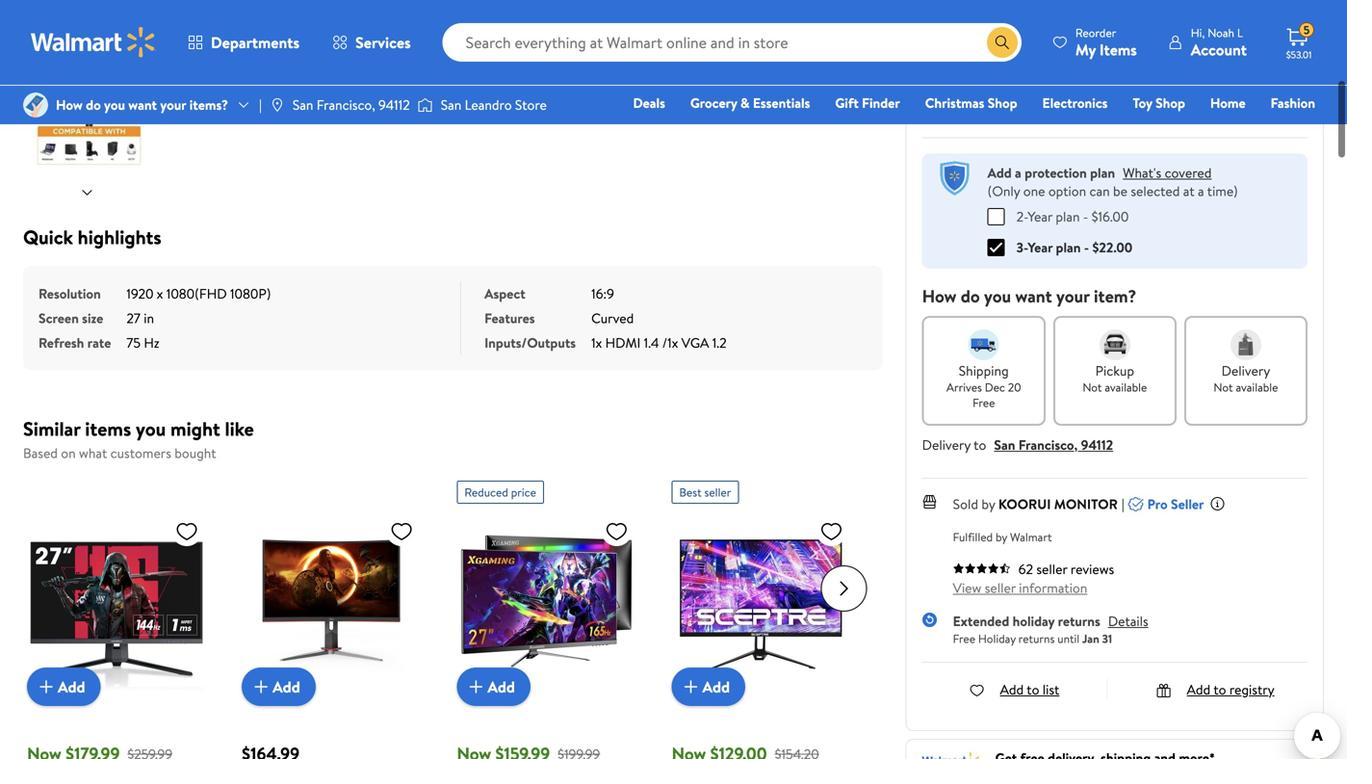Task type: locate. For each thing, give the bounding box(es) containing it.
free inside shipping arrives dec 20 free
[[973, 394, 995, 411]]

year
[[1028, 207, 1053, 226], [1028, 238, 1053, 256]]

2 horizontal spatial to
[[1214, 680, 1227, 699]]

1 horizontal spatial to
[[1027, 680, 1040, 699]]

a left one
[[1015, 163, 1022, 182]]

0 vertical spatial |
[[259, 95, 262, 114]]

not down intent image for pickup
[[1083, 379, 1103, 395]]

0 horizontal spatial francisco,
[[317, 95, 375, 114]]

plan left what's
[[1091, 163, 1116, 182]]

- left $22.00
[[1085, 238, 1090, 256]]

0 vertical spatial delivery
[[1222, 361, 1271, 380]]

1 vertical spatial gift
[[1008, 120, 1032, 139]]

2 horizontal spatial 27
[[1071, 37, 1085, 56]]

how up arrives
[[923, 284, 957, 308]]

curved inside curved inputs/outputs
[[592, 309, 634, 328]]

2 shop from the left
[[1156, 93, 1186, 112]]

x
[[157, 284, 163, 303]]

1920
[[127, 284, 154, 303]]

covered
[[1165, 163, 1212, 182]]

add to cart image for best
[[680, 675, 703, 698]]

free inside extended holiday returns details free holiday returns until jan 31
[[953, 630, 976, 647]]

to for registry
[[1214, 680, 1227, 699]]

$22.00
[[1093, 238, 1133, 256]]

koorui 27-inch curved computer monitor- full hd 1080p 75hz gaming monitor 1800r led monitor hdmi vga, tilt adjustment, eye care, black 27n5c - image 4 of 7 image
[[33, 0, 145, 43]]

0 vertical spatial free
[[973, 394, 995, 411]]

2 add to cart image from the left
[[680, 675, 703, 698]]

1 add to cart image from the left
[[465, 675, 488, 698]]

walmart plus image
[[923, 749, 980, 759]]

one debit
[[1168, 120, 1233, 139]]

2 available from the left
[[1236, 379, 1279, 395]]

gift left finder
[[836, 93, 859, 112]]

1 vertical spatial by
[[996, 529, 1008, 545]]

available inside "pickup not available"
[[1105, 379, 1148, 395]]

add to registry button
[[1157, 680, 1275, 699]]

0 vertical spatial you
[[104, 95, 125, 114]]

94112 down services
[[379, 95, 410, 114]]

1 horizontal spatial inch
[[1089, 37, 1114, 56]]

seller
[[705, 484, 731, 500], [1037, 559, 1068, 578], [985, 578, 1016, 597]]

add to favorites list, aoc 27" curved frameless ultra-fast gaming monitor, fhd 1080p, 0.5ms 240hz, freesync, hdmi/dp/vga, height adjustable, 3-year zero dead pixel guarantee, black, 27" fhd curved (c27g2z) image
[[390, 519, 413, 543]]

0 horizontal spatial san
[[293, 95, 313, 114]]

27
[[931, 37, 945, 56], [1071, 37, 1085, 56], [127, 309, 141, 328]]

year down one
[[1028, 207, 1053, 226]]

finder
[[862, 93, 900, 112]]

add to cart image for reduced
[[465, 675, 488, 698]]

seller down 4.3226 stars out of 5, based on 62 seller reviews element
[[985, 578, 1016, 597]]

1 shop from the left
[[988, 93, 1018, 112]]

how for how do you want your items?
[[56, 95, 83, 114]]

1 horizontal spatial add to cart image
[[680, 675, 703, 698]]

27 inside 27 in refresh rate
[[127, 309, 141, 328]]

1 horizontal spatial seller
[[985, 578, 1016, 597]]

you inside "similar items you might like based on what customers bought"
[[136, 415, 166, 442]]

items
[[85, 415, 131, 442]]

curved right 2k
[[995, 37, 1037, 56]]

0 horizontal spatial 27
[[127, 309, 141, 328]]

grocery & essentials link
[[682, 92, 819, 113]]

similar
[[23, 415, 80, 442]]

1 add to cart image from the left
[[35, 675, 58, 698]]

delivery inside the delivery not available
[[1222, 361, 1271, 380]]

1.2
[[713, 333, 727, 352]]

2 product group from the left
[[242, 473, 421, 759]]

0 vertical spatial how
[[56, 95, 83, 114]]

1 horizontal spatial 27
[[931, 37, 945, 56]]

extra
[[996, 99, 1023, 116]]

delivery
[[1222, 361, 1271, 380], [923, 435, 971, 454]]

1 horizontal spatial delivery
[[1222, 361, 1271, 380]]

curved inside '27 inch 2k curved $169.58'
[[995, 37, 1037, 56]]

delivery not available
[[1214, 361, 1279, 395]]

0 horizontal spatial your
[[160, 95, 186, 114]]

noah
[[1208, 25, 1235, 41]]

2-Year plan - $16.00 checkbox
[[988, 208, 1005, 225]]

not inside "pickup not available"
[[1083, 379, 1103, 395]]

delivery down arrives
[[923, 435, 971, 454]]

2 add to cart image from the left
[[250, 675, 273, 698]]

1 horizontal spatial not
[[1214, 379, 1234, 395]]

how for how do you want your item?
[[923, 284, 957, 308]]

by right fulfilled
[[996, 529, 1008, 545]]

0 horizontal spatial want
[[128, 95, 157, 114]]

0 horizontal spatial seller
[[705, 484, 731, 500]]

0 vertical spatial year
[[1028, 207, 1053, 226]]

free left holiday
[[953, 630, 976, 647]]

0 vertical spatial plan
[[1091, 163, 1116, 182]]

 image down "departments"
[[270, 97, 285, 113]]

my
[[1076, 39, 1096, 60]]

0 vertical spatial your
[[160, 95, 186, 114]]

1 year from the top
[[1028, 207, 1053, 226]]

to for san
[[974, 435, 987, 454]]

on
[[61, 444, 76, 462]]

2 vertical spatial you
[[136, 415, 166, 442]]

1 product group from the left
[[27, 473, 206, 759]]

shop for toy shop
[[1156, 93, 1186, 112]]

add to cart image
[[35, 675, 58, 698], [250, 675, 273, 698]]

fulfilled
[[953, 529, 993, 545]]

0 horizontal spatial |
[[259, 95, 262, 114]]

your for items?
[[160, 95, 186, 114]]

how do you want your item?
[[923, 284, 1137, 308]]

not for delivery
[[1214, 379, 1234, 395]]

plan inside add a protection plan what's covered (only one option can be selected at a time)
[[1091, 163, 1116, 182]]

gift
[[836, 93, 859, 112], [1008, 120, 1032, 139]]

free down shipping
[[973, 394, 995, 411]]

available for delivery
[[1236, 379, 1279, 395]]

available
[[1105, 379, 1148, 395], [1236, 379, 1279, 395]]

1 horizontal spatial do
[[961, 284, 980, 308]]

75
[[127, 333, 141, 352]]

san francisco, 94112
[[293, 95, 410, 114]]

1 vertical spatial want
[[1016, 284, 1053, 308]]

view seller information
[[953, 578, 1088, 597]]

san left leandro
[[441, 95, 462, 114]]

0 horizontal spatial gift
[[836, 93, 859, 112]]

| left pro at the right bottom of the page
[[1122, 494, 1125, 513]]

not down intent image for delivery
[[1214, 379, 1234, 395]]

shop
[[988, 93, 1018, 112], [1156, 93, 1186, 112]]

0 horizontal spatial to
[[974, 435, 987, 454]]

1 available from the left
[[1105, 379, 1148, 395]]

1 vertical spatial your
[[1057, 284, 1090, 308]]

gift down extra
[[1008, 120, 1032, 139]]

94112
[[379, 95, 410, 114], [1081, 435, 1114, 454]]

san for san leandro store
[[441, 95, 462, 114]]

add to list
[[1001, 680, 1060, 699]]

2 horizontal spatial seller
[[1037, 559, 1068, 578]]

next slide for similar items you might like list image
[[821, 565, 868, 612]]

account
[[1191, 39, 1247, 60]]

1 vertical spatial year
[[1028, 238, 1053, 256]]

62
[[1019, 559, 1034, 578]]

 image for san leandro store
[[418, 95, 433, 115]]

1 horizontal spatial a
[[1198, 181, 1205, 200]]

add to cart image
[[465, 675, 488, 698], [680, 675, 703, 698]]

a right at
[[1198, 181, 1205, 200]]

reorder my items
[[1076, 25, 1137, 60]]

1 horizontal spatial available
[[1236, 379, 1279, 395]]

2 not from the left
[[1214, 379, 1234, 395]]

1 horizontal spatial want
[[1016, 284, 1053, 308]]

add button for 27-inch 165hz gaming monitor, 1440p gaming monitor, qhd 2k(2560x1440) pc monitor, xgaming monitor with 2 speakers and backlight, 1ms free sync, black metal base, dp&hdmi, computer gaming monitor image at the bottom left
[[457, 668, 531, 706]]

curved down 16:9
[[592, 309, 634, 328]]

want down 3- at the right top
[[1016, 284, 1053, 308]]

you down 3-year plan - $22.00 option
[[985, 284, 1012, 308]]

francisco, down services dropdown button
[[317, 95, 375, 114]]

3-Year plan - $22.00 checkbox
[[988, 239, 1005, 256]]

do for how do you want your item?
[[961, 284, 980, 308]]

edition list
[[919, 28, 1312, 86]]

- for $16.00
[[1084, 207, 1089, 226]]

want
[[128, 95, 157, 114], [1016, 284, 1053, 308]]

inch inside 27 inch curved $119.99
[[1089, 37, 1114, 56]]

27 for 27 inch 2k curved
[[931, 37, 945, 56]]

holiday
[[1013, 611, 1055, 630]]

want for item?
[[1016, 284, 1053, 308]]

seller for best
[[705, 484, 731, 500]]

you up customers
[[136, 415, 166, 442]]

available down intent image for pickup
[[1105, 379, 1148, 395]]

intent image for shipping image
[[969, 329, 1000, 360]]

2 vertical spatial plan
[[1056, 238, 1081, 256]]

year down '2-'
[[1028, 238, 1053, 256]]

curved inside 27 inch curved $119.99
[[1117, 37, 1159, 56]]

delivery down intent image for delivery
[[1222, 361, 1271, 380]]

rate
[[87, 333, 111, 352]]

1 vertical spatial plan
[[1056, 207, 1080, 226]]

 image left leandro
[[418, 95, 433, 115]]

Save an extra $6.00 checkbox
[[927, 99, 944, 116]]

pickup not available
[[1083, 361, 1148, 395]]

curved
[[995, 37, 1037, 56], [1117, 37, 1159, 56], [592, 309, 634, 328]]

to left registry
[[1214, 680, 1227, 699]]

sceptre 27" full hd ips 1ms gaming monitor (e275b-fpt168s) image
[[672, 512, 851, 691]]

available inside the delivery not available
[[1236, 379, 1279, 395]]

you
[[104, 95, 125, 114], [985, 284, 1012, 308], [136, 415, 166, 442]]

1 vertical spatial -
[[1085, 238, 1090, 256]]

0 vertical spatial do
[[86, 95, 101, 114]]

gift inside the 'gift finder' "link"
[[836, 93, 859, 112]]

1 vertical spatial francisco,
[[1019, 435, 1078, 454]]

16:9
[[592, 284, 615, 303]]

in
[[144, 309, 154, 328]]

plan for $16.00
[[1056, 207, 1080, 226]]

similar items you might like based on what customers bought
[[23, 415, 254, 462]]

2 horizontal spatial  image
[[418, 95, 433, 115]]

1 horizontal spatial  image
[[270, 97, 285, 113]]

0 vertical spatial gift
[[836, 93, 859, 112]]

list
[[1043, 680, 1060, 699]]

2 horizontal spatial curved
[[1117, 37, 1159, 56]]

2 year from the top
[[1028, 238, 1053, 256]]

add button for koorui 27" qhd gaming monitor 165 hz(above 144hz) 1ms, dci-p3 90% color gamut, adaptive sync, (2560x1440, hdmi, displayport) black "image"
[[27, 668, 101, 706]]

$169.58
[[963, 54, 1006, 73]]

0 horizontal spatial add to cart image
[[465, 675, 488, 698]]

0 horizontal spatial a
[[1015, 163, 1022, 182]]

do up intent image for shipping
[[961, 284, 980, 308]]

1 vertical spatial you
[[985, 284, 1012, 308]]

curved up $119.99
[[1117, 37, 1159, 56]]

0 vertical spatial 94112
[[379, 95, 410, 114]]

0 horizontal spatial delivery
[[923, 435, 971, 454]]

plan down option
[[1056, 207, 1080, 226]]

to left "list"
[[1027, 680, 1040, 699]]

1 horizontal spatial shop
[[1156, 93, 1186, 112]]

free for extended
[[953, 630, 976, 647]]

inch inside '27 inch 2k curved $169.58'
[[948, 37, 973, 56]]

koorui 27" qhd gaming monitor 165 hz(above 144hz) 1ms, dci-p3 90% color gamut, adaptive sync, (2560x1440, hdmi, displayport) black image
[[27, 512, 206, 691]]

0 horizontal spatial available
[[1105, 379, 1148, 395]]

quick
[[23, 223, 73, 250]]

selected
[[1131, 181, 1180, 200]]

year for 3-
[[1028, 238, 1053, 256]]

1 horizontal spatial san
[[441, 95, 462, 114]]

5
[[1304, 22, 1310, 38]]

31
[[1103, 630, 1113, 647]]

inch
[[948, 37, 973, 56], [1089, 37, 1114, 56]]

2 horizontal spatial you
[[985, 284, 1012, 308]]

electronics link
[[1034, 92, 1117, 113]]

time)
[[1208, 181, 1239, 200]]

0 horizontal spatial curved
[[592, 309, 634, 328]]

seller right the 62
[[1037, 559, 1068, 578]]

not inside the delivery not available
[[1214, 379, 1234, 395]]

do down 'walmart' image on the top of the page
[[86, 95, 101, 114]]

1920 x 1080(fhd 1080p) screen size
[[39, 284, 271, 328]]

1 horizontal spatial curved
[[995, 37, 1037, 56]]

1 not from the left
[[1083, 379, 1103, 395]]

available down intent image for delivery
[[1236, 379, 1279, 395]]

information
[[1019, 578, 1088, 597]]

want left items?
[[128, 95, 157, 114]]

you for how do you want your items?
[[104, 95, 125, 114]]

3 add button from the left
[[457, 668, 531, 706]]

1 horizontal spatial you
[[136, 415, 166, 442]]

94112 up monitor
[[1081, 435, 1114, 454]]

0 vertical spatial by
[[982, 494, 996, 513]]

jan
[[1083, 630, 1100, 647]]

27 inside 27 inch curved $119.99
[[1071, 37, 1085, 56]]

add inside add a protection plan what's covered (only one option can be selected at a time)
[[988, 163, 1012, 182]]

3-
[[1017, 238, 1028, 256]]

home
[[1211, 93, 1246, 112]]

27 inside '27 inch 2k curved $169.58'
[[931, 37, 945, 56]]

1 vertical spatial delivery
[[923, 435, 971, 454]]

add
[[988, 163, 1012, 182], [58, 676, 85, 697], [273, 676, 300, 697], [488, 676, 515, 697], [703, 676, 730, 697], [1001, 680, 1024, 699], [1187, 680, 1211, 699]]

add to registry
[[1187, 680, 1275, 699]]

1 horizontal spatial how
[[923, 284, 957, 308]]

- left $16.00
[[1084, 207, 1089, 226]]

2 inch from the left
[[1089, 37, 1114, 56]]

0 horizontal spatial add to cart image
[[35, 675, 58, 698]]

how down 'walmart' image on the top of the page
[[56, 95, 83, 114]]

0 vertical spatial -
[[1084, 207, 1089, 226]]

san francisco, 94112 button
[[994, 435, 1114, 454]]

available for pickup
[[1105, 379, 1148, 395]]

$53.01
[[1287, 48, 1312, 61]]

(only
[[988, 181, 1021, 200]]

add to cart image for koorui 27" qhd gaming monitor 165 hz(above 144hz) 1ms, dci-p3 90% color gamut, adaptive sync, (2560x1440, hdmi, displayport) black "image"
[[35, 675, 58, 698]]

4 product group from the left
[[672, 473, 851, 759]]

gift inside the fashion gift cards
[[1008, 120, 1032, 139]]

2 add button from the left
[[242, 668, 316, 706]]

san down dec
[[994, 435, 1016, 454]]

0 vertical spatial want
[[128, 95, 157, 114]]

you down 'walmart' image on the top of the page
[[104, 95, 125, 114]]

shop for christmas shop
[[988, 93, 1018, 112]]

1 horizontal spatial gift
[[1008, 120, 1032, 139]]

intent image for delivery image
[[1231, 329, 1262, 360]]

you for similar items you might like based on what customers bought
[[136, 415, 166, 442]]

1 add button from the left
[[27, 668, 101, 706]]

monitor
[[1055, 494, 1118, 513]]

customers
[[110, 444, 171, 462]]

0 horizontal spatial how
[[56, 95, 83, 114]]

your left item?
[[1057, 284, 1090, 308]]

inch for curved
[[1089, 37, 1114, 56]]

product group
[[27, 473, 206, 759], [242, 473, 421, 759], [457, 473, 636, 759], [672, 473, 851, 759]]

1 vertical spatial free
[[953, 630, 976, 647]]

plan down the 2-year plan - $16.00 on the top right
[[1056, 238, 1081, 256]]

returns left until
[[1019, 630, 1055, 647]]

christmas shop
[[925, 93, 1018, 112]]

add button for sceptre 27" full hd ips 1ms gaming monitor (e275b-fpt168s) image
[[672, 668, 746, 706]]

0 horizontal spatial shop
[[988, 93, 1018, 112]]

0 horizontal spatial not
[[1083, 379, 1103, 395]]

1 horizontal spatial add to cart image
[[250, 675, 273, 698]]

walmart+
[[1258, 120, 1316, 139]]

fashion
[[1271, 93, 1316, 112]]

extended
[[953, 611, 1010, 630]]

hdmi
[[606, 333, 641, 352]]

1 inch from the left
[[948, 37, 973, 56]]

4 add button from the left
[[672, 668, 746, 706]]

san
[[293, 95, 313, 114], [441, 95, 462, 114], [994, 435, 1016, 454]]

 image
[[23, 92, 48, 118], [418, 95, 433, 115], [270, 97, 285, 113]]

you for how do you want your item?
[[985, 284, 1012, 308]]

aoc 27" curved frameless ultra-fast gaming monitor, fhd 1080p, 0.5ms 240hz, freesync, hdmi/dp/vga, height adjustable, 3-year zero dead pixel guarantee, black, 27" fhd curved (c27g2z) image
[[242, 512, 421, 691]]

san for san francisco, 94112
[[293, 95, 313, 114]]

reduced
[[465, 484, 508, 500]]

bought
[[175, 444, 216, 462]]

san down "departments"
[[293, 95, 313, 114]]

Search search field
[[443, 23, 1022, 62]]

1 horizontal spatial 94112
[[1081, 435, 1114, 454]]

1 vertical spatial how
[[923, 284, 957, 308]]

seller right best
[[705, 484, 731, 500]]

arrives
[[947, 379, 982, 395]]

0 horizontal spatial inch
[[948, 37, 973, 56]]

your left items?
[[160, 95, 186, 114]]

items?
[[189, 95, 228, 114]]

add button for aoc 27" curved frameless ultra-fast gaming monitor, fhd 1080p, 0.5ms 240hz, freesync, hdmi/dp/vga, height adjustable, 3-year zero dead pixel guarantee, black, 27" fhd curved (c27g2z) image
[[242, 668, 316, 706]]

to down shipping arrives dec 20 free
[[974, 435, 987, 454]]

search icon image
[[995, 35, 1010, 50]]

0 horizontal spatial do
[[86, 95, 101, 114]]

0 horizontal spatial you
[[104, 95, 125, 114]]

delivery for to
[[923, 435, 971, 454]]

plan for $22.00
[[1056, 238, 1081, 256]]

deals
[[633, 93, 666, 112]]

 image down 'walmart' image on the top of the page
[[23, 92, 48, 118]]

1 vertical spatial do
[[961, 284, 980, 308]]

returns left the 31 at the bottom right
[[1058, 611, 1101, 630]]

grocery
[[691, 93, 738, 112]]

1 horizontal spatial your
[[1057, 284, 1090, 308]]

by right sold at right
[[982, 494, 996, 513]]

1 vertical spatial |
[[1122, 494, 1125, 513]]

francisco, up the sold by koorui monitor
[[1019, 435, 1078, 454]]

2 horizontal spatial san
[[994, 435, 1016, 454]]

more information on savings image
[[1281, 100, 1296, 115]]

0 horizontal spatial  image
[[23, 92, 48, 118]]

| right items?
[[259, 95, 262, 114]]



Task type: describe. For each thing, give the bounding box(es) containing it.
&
[[741, 93, 750, 112]]

fashion gift cards
[[1008, 93, 1316, 139]]

koorui 27-inch curved computer monitor- full hd 1080p 75hz gaming monitor 1800r led monitor hdmi vga, tilt adjustment, eye care, black 27n5c - image 5 of 7 image
[[33, 55, 145, 168]]

size
[[82, 309, 103, 328]]

/1x
[[663, 333, 679, 352]]

what's
[[1123, 163, 1162, 182]]

screen
[[39, 309, 79, 328]]

how do you want your items?
[[56, 95, 228, 114]]

0 vertical spatial francisco,
[[317, 95, 375, 114]]

inch for 2k
[[948, 37, 973, 56]]

home link
[[1202, 92, 1255, 113]]

27 inch 2k curved $169.58
[[931, 37, 1037, 73]]

 image for san francisco, 94112
[[270, 97, 285, 113]]

details button
[[1109, 611, 1149, 630]]

20
[[1008, 379, 1022, 395]]

what
[[79, 444, 107, 462]]

next image image
[[79, 185, 95, 200]]

walmart+ link
[[1250, 119, 1325, 140]]

add to favorites list, sceptre 27" full hd ips 1ms gaming monitor (e275b-fpt168s) image
[[820, 519, 843, 543]]

koorui 27-inch curved computer monitor- full hd 1080p 75hz gaming monitor 1800r led monitor hdmi vga, tilt adjustment, eye care, black 27n5c image
[[217, 0, 818, 126]]

do for how do you want your items?
[[86, 95, 101, 114]]

aspect
[[485, 284, 526, 303]]

1 horizontal spatial |
[[1122, 494, 1125, 513]]

shipping
[[959, 361, 1009, 380]]

75 hz
[[127, 333, 160, 352]]

reduced price
[[465, 484, 536, 500]]

seller for view
[[985, 578, 1016, 597]]

1 vertical spatial 94112
[[1081, 435, 1114, 454]]

to for list
[[1027, 680, 1040, 699]]

vga
[[682, 333, 709, 352]]

fulfilled by walmart
[[953, 529, 1052, 545]]

items
[[1100, 39, 1137, 60]]

pro seller info image
[[1210, 496, 1226, 512]]

free for shipping
[[973, 394, 995, 411]]

san leandro store
[[441, 95, 547, 114]]

leandro
[[465, 95, 512, 114]]

pro seller
[[1148, 494, 1205, 513]]

registry
[[1094, 120, 1143, 139]]

like
[[225, 415, 254, 442]]

sold by koorui monitor
[[953, 494, 1118, 513]]

your for item?
[[1057, 284, 1090, 308]]

1080p)
[[230, 284, 271, 303]]

not for pickup
[[1083, 379, 1103, 395]]

0 horizontal spatial 94112
[[379, 95, 410, 114]]

seller for 62
[[1037, 559, 1068, 578]]

christmas shop link
[[917, 92, 1026, 113]]

by for sold
[[982, 494, 996, 513]]

services button
[[316, 19, 427, 66]]

save an extra $6.00
[[956, 99, 1054, 116]]

27 inch curved $119.99
[[1071, 37, 1159, 77]]

refresh
[[39, 333, 84, 352]]

delivery for not
[[1222, 361, 1271, 380]]

resolution
[[39, 284, 101, 303]]

intent image for pickup image
[[1100, 329, 1131, 360]]

one debit link
[[1160, 119, 1242, 140]]

quick highlights
[[23, 223, 161, 250]]

departments button
[[171, 19, 316, 66]]

dec
[[985, 379, 1006, 395]]

by for fulfilled
[[996, 529, 1008, 545]]

3 product group from the left
[[457, 473, 636, 759]]

save an extra $6.00 element
[[927, 98, 1054, 117]]

want for items?
[[128, 95, 157, 114]]

hz
[[144, 333, 160, 352]]

extended holiday returns details free holiday returns until jan 31
[[953, 611, 1149, 647]]

year for 2-
[[1028, 207, 1053, 226]]

holiday
[[979, 630, 1016, 647]]

seller
[[1171, 494, 1205, 513]]

27-inch 165hz gaming monitor, 1440p gaming monitor, qhd 2k(2560x1440) pc monitor, xgaming monitor with 2 speakers and backlight, 1ms free sync, black metal base, dp&hdmi, computer gaming monitor image
[[457, 512, 636, 691]]

add to cart image for aoc 27" curved frameless ultra-fast gaming monitor, fhd 1080p, 0.5ms 240hz, freesync, hdmi/dp/vga, height adjustable, 3-year zero dead pixel guarantee, black, 27" fhd curved (c27g2z) image
[[250, 675, 273, 698]]

toy shop
[[1133, 93, 1186, 112]]

pickup
[[1096, 361, 1135, 380]]

l
[[1238, 25, 1243, 41]]

what's covered button
[[1123, 163, 1212, 182]]

services
[[356, 32, 411, 53]]

save
[[956, 99, 979, 116]]

62 seller reviews
[[1019, 559, 1115, 578]]

4.3226 stars out of 5, based on 62 seller reviews element
[[953, 562, 1011, 574]]

1 horizontal spatial returns
[[1058, 611, 1101, 630]]

gift finder link
[[827, 92, 909, 113]]

walmart
[[1010, 529, 1052, 545]]

essentials
[[753, 93, 810, 112]]

be
[[1114, 181, 1128, 200]]

deals link
[[625, 92, 674, 113]]

0 horizontal spatial returns
[[1019, 630, 1055, 647]]

$119.99
[[1095, 58, 1135, 77]]

an
[[982, 99, 994, 116]]

1.4
[[644, 333, 659, 352]]

wpp logo image
[[938, 161, 973, 196]]

2k
[[976, 37, 991, 56]]

1 horizontal spatial francisco,
[[1019, 435, 1078, 454]]

view
[[953, 578, 982, 597]]

add to favorites list, 27-inch 165hz gaming monitor, 1440p gaming monitor, qhd 2k(2560x1440) pc monitor, xgaming monitor with 2 speakers and backlight, 1ms free sync, black metal base, dp&hdmi, computer gaming monitor image
[[605, 519, 628, 543]]

add to favorites list, koorui 27" qhd gaming monitor 165 hz(above 144hz) 1ms, dci-p3 90% color gamut, adaptive sync, (2560x1440, hdmi, displayport) black image
[[175, 519, 198, 543]]

inputs/outputs
[[485, 333, 576, 352]]

- for $22.00
[[1085, 238, 1090, 256]]

details
[[1109, 611, 1149, 630]]

$6.00
[[1025, 99, 1054, 116]]

2-
[[1017, 207, 1028, 226]]

highlights
[[78, 223, 161, 250]]

add a protection plan what's covered (only one option can be selected at a time)
[[988, 163, 1239, 200]]

store
[[515, 95, 547, 114]]

 image for how do you want your items?
[[23, 92, 48, 118]]

27 for 27 inch curved
[[1071, 37, 1085, 56]]

walmart image
[[31, 27, 156, 58]]

can
[[1090, 181, 1110, 200]]

hi,
[[1191, 25, 1205, 41]]

cards
[[1035, 120, 1069, 139]]

christmas
[[925, 93, 985, 112]]

features
[[485, 309, 535, 328]]

registry
[[1230, 680, 1275, 699]]

1x
[[592, 333, 602, 352]]

delivery to san francisco, 94112
[[923, 435, 1114, 454]]

16:9 features
[[485, 284, 615, 328]]

item?
[[1094, 284, 1137, 308]]

Walmart Site-Wide search field
[[443, 23, 1022, 62]]

debit
[[1200, 120, 1233, 139]]

1080(fhd
[[166, 284, 227, 303]]

based
[[23, 444, 58, 462]]



Task type: vqa. For each thing, say whether or not it's contained in the screenshot.
you
yes



